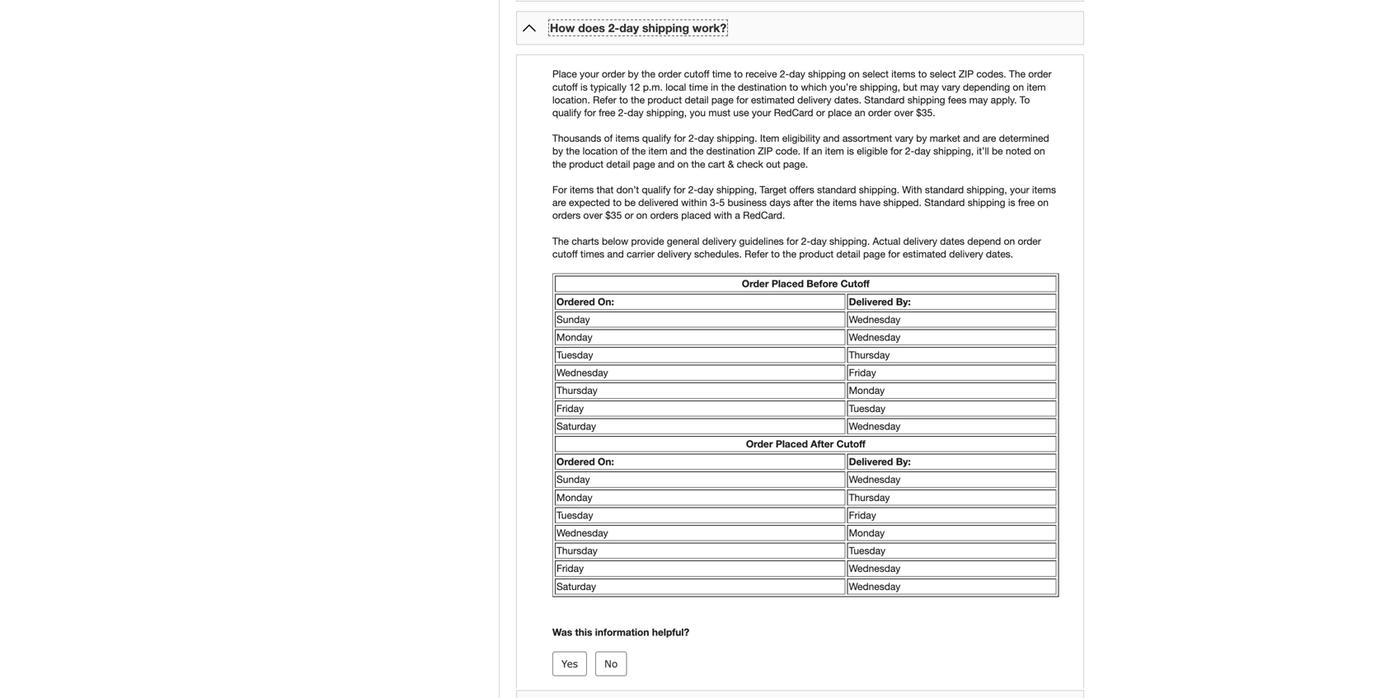 Task type: vqa. For each thing, say whether or not it's contained in the screenshot.


Task type: locate. For each thing, give the bounding box(es) containing it.
circle arrow s image
[[523, 21, 536, 35]]

free inside the for items that don't qualify for 2-day shipping, target offers standard shipping. with standard shipping, your items are expected to be delivered within 3-5 business days after the items have shipped. standard shipping is free on orders over $35 or on orders placed with a redcard.
[[1018, 197, 1035, 208]]

0 vertical spatial is
[[580, 81, 588, 93]]

orders down expected
[[552, 210, 581, 221]]

0 vertical spatial your
[[580, 68, 599, 80]]

2-
[[608, 21, 619, 35], [780, 68, 789, 80], [618, 107, 628, 118], [689, 132, 698, 144], [905, 145, 915, 157], [688, 184, 698, 195], [801, 235, 811, 247]]

2 horizontal spatial product
[[799, 248, 834, 260]]

order
[[742, 278, 769, 290], [746, 438, 773, 450]]

shipping. inside "the charts below provide general delivery guidelines for 2-day shipping. actual delivery dates depend on order cutoff times and carrier delivery schedules. refer to the product detail page for estimated delivery dates."
[[829, 235, 870, 247]]

0 horizontal spatial zip
[[758, 145, 773, 157]]

delivery
[[797, 94, 832, 105], [702, 235, 736, 247], [903, 235, 937, 247], [657, 248, 692, 260], [949, 248, 983, 260]]

and inside "the charts below provide general delivery guidelines for 2-day shipping. actual delivery dates depend on order cutoff times and carrier delivery schedules. refer to the product detail page for estimated delivery dates."
[[607, 248, 624, 260]]

2 horizontal spatial page
[[863, 248, 885, 260]]

standard
[[817, 184, 856, 195], [925, 184, 964, 195]]

0 vertical spatial placed
[[772, 278, 804, 290]]

day up which
[[789, 68, 805, 80]]

your up typically
[[580, 68, 599, 80]]

0 horizontal spatial standard
[[864, 94, 905, 105]]

item up to
[[1027, 81, 1046, 93]]

1 horizontal spatial standard
[[925, 184, 964, 195]]

2 ordered on: from the top
[[557, 456, 614, 468]]

0 vertical spatial time
[[712, 68, 731, 80]]

cutoff down place
[[552, 81, 578, 93]]

delivery down which
[[797, 94, 832, 105]]

1 vertical spatial zip
[[758, 145, 773, 157]]

shipping. down use
[[717, 132, 757, 144]]

page up must
[[711, 94, 734, 105]]

1 horizontal spatial or
[[816, 107, 825, 118]]

0 vertical spatial standard
[[864, 94, 905, 105]]

2 select from the left
[[930, 68, 956, 80]]

for right guidelines
[[787, 235, 799, 247]]

order placed before cutoff
[[742, 278, 870, 290]]

the inside "the charts below provide general delivery guidelines for 2-day shipping. actual delivery dates depend on order cutoff times and carrier delivery schedules. refer to the product detail page for estimated delivery dates."
[[783, 248, 797, 260]]

shipping, down market
[[933, 145, 974, 157]]

2 saturday from the top
[[557, 581, 596, 592]]

1 horizontal spatial refer
[[745, 248, 768, 260]]

monday
[[557, 331, 592, 343], [849, 385, 885, 396], [557, 492, 592, 503], [849, 527, 885, 539]]

0 horizontal spatial the
[[552, 235, 569, 247]]

vary right assortment
[[895, 132, 913, 144]]

over down expected
[[583, 210, 603, 221]]

within
[[681, 197, 707, 208]]

day inside "the charts below provide general delivery guidelines for 2-day shipping. actual delivery dates depend on order cutoff times and carrier delivery schedules. refer to the product detail page for estimated delivery dates."
[[811, 235, 827, 247]]

0 vertical spatial by:
[[896, 296, 911, 307]]

cutoff right the 'after'
[[837, 438, 866, 450]]

determined
[[999, 132, 1049, 144]]

for up within
[[674, 184, 685, 195]]

order up local
[[658, 68, 681, 80]]

free
[[599, 107, 615, 118], [1018, 197, 1035, 208]]

1 horizontal spatial product
[[648, 94, 682, 105]]

1 ordered from the top
[[557, 296, 595, 307]]

1 vertical spatial refer
[[745, 248, 768, 260]]

items inside place your order by the order cutoff time to receive 2-day shipping on select items to select zip codes. the order cutoff is typically 12 p.m. local time in the destination to which you're shipping, but may vary depending on item location. refer to the product detail page for estimated delivery dates. standard shipping fees may apply. to qualify for free 2-day shipping, you must use your redcard or place an order over $35.
[[891, 68, 916, 80]]

1 horizontal spatial detail
[[685, 94, 709, 105]]

2 horizontal spatial by
[[916, 132, 927, 144]]

is
[[580, 81, 588, 93], [847, 145, 854, 157], [1008, 197, 1015, 208]]

estimated down dates
[[903, 248, 946, 260]]

cutoff up local
[[684, 68, 710, 80]]

zip
[[959, 68, 974, 80], [758, 145, 773, 157]]

are down for
[[552, 197, 566, 208]]

to inside "the charts below provide general delivery guidelines for 2-day shipping. actual delivery dates depend on order cutoff times and carrier delivery schedules. refer to the product detail page for estimated delivery dates."
[[771, 248, 780, 260]]

are up it'll
[[983, 132, 996, 144]]

1 horizontal spatial page
[[711, 94, 734, 105]]

product inside thousands of items qualify for 2-day shipping. item eligibility and assortment vary by market and are determined by the location of the item and the destination zip code. if an item is eligible for 2-day shipping, it'll be noted on the product detail page and on the cart & check out page.
[[569, 158, 604, 170]]

dates. down depend
[[986, 248, 1013, 260]]

detail
[[685, 94, 709, 105], [606, 158, 630, 170], [837, 248, 861, 260]]

time left the in
[[689, 81, 708, 93]]

an inside thousands of items qualify for 2-day shipping. item eligibility and assortment vary by market and are determined by the location of the item and the destination zip code. if an item is eligible for 2-day shipping, it'll be noted on the product detail page and on the cart & check out page.
[[812, 145, 822, 157]]

0 vertical spatial sunday
[[557, 314, 590, 325]]

vary
[[942, 81, 960, 93], [895, 132, 913, 144]]

1 vertical spatial product
[[569, 158, 604, 170]]

detail inside thousands of items qualify for 2-day shipping. item eligibility and assortment vary by market and are determined by the location of the item and the destination zip code. if an item is eligible for 2-day shipping, it'll be noted on the product detail page and on the cart & check out page.
[[606, 158, 630, 170]]

0 horizontal spatial standard
[[817, 184, 856, 195]]

1 horizontal spatial the
[[1009, 68, 1026, 80]]

after
[[811, 438, 834, 450]]

cutoff
[[841, 278, 870, 290], [837, 438, 866, 450]]

1 vertical spatial time
[[689, 81, 708, 93]]

0 vertical spatial free
[[599, 107, 615, 118]]

apply.
[[991, 94, 1017, 105]]

vary inside thousands of items qualify for 2-day shipping. item eligibility and assortment vary by market and are determined by the location of the item and the destination zip code. if an item is eligible for 2-day shipping, it'll be noted on the product detail page and on the cart & check out page.
[[895, 132, 913, 144]]

1 on: from the top
[[598, 296, 614, 307]]

dates.
[[834, 94, 862, 105], [986, 248, 1013, 260]]

1 horizontal spatial of
[[620, 145, 629, 157]]

vary inside place your order by the order cutoff time to receive 2-day shipping on select items to select zip codes. the order cutoff is typically 12 p.m. local time in the destination to which you're shipping, but may vary depending on item location. refer to the product detail page for estimated delivery dates. standard shipping fees may apply. to qualify for free 2-day shipping, you must use your redcard or place an order over $35.
[[942, 81, 960, 93]]

1 vertical spatial delivered
[[849, 456, 893, 468]]

order for order placed before cutoff
[[742, 278, 769, 290]]

1 vertical spatial sunday
[[557, 474, 590, 485]]

0 vertical spatial shipping.
[[717, 132, 757, 144]]

delivered
[[638, 197, 679, 208]]

page inside thousands of items qualify for 2-day shipping. item eligibility and assortment vary by market and are determined by the location of the item and the destination zip code. if an item is eligible for 2-day shipping, it'll be noted on the product detail page and on the cart & check out page.
[[633, 158, 655, 170]]

1 delivered from the top
[[849, 296, 893, 307]]

0 horizontal spatial dates.
[[834, 94, 862, 105]]

1 vertical spatial vary
[[895, 132, 913, 144]]

the right after
[[816, 197, 830, 208]]

0 horizontal spatial orders
[[552, 210, 581, 221]]

2- right does
[[608, 21, 619, 35]]

qualify down p.m.
[[642, 132, 671, 144]]

zip down item
[[758, 145, 773, 157]]

is down the 'noted'
[[1008, 197, 1015, 208]]

and up "delivered"
[[658, 158, 675, 170]]

2 vertical spatial your
[[1010, 184, 1029, 195]]

1 vertical spatial by:
[[896, 456, 911, 468]]

tuesday
[[557, 349, 593, 361], [849, 403, 886, 414], [557, 509, 593, 521], [849, 545, 886, 557]]

0 horizontal spatial free
[[599, 107, 615, 118]]

by down thousands
[[552, 145, 563, 157]]

1 vertical spatial page
[[633, 158, 655, 170]]

2 vertical spatial qualify
[[642, 184, 671, 195]]

delivered down order placed after cutoff
[[849, 456, 893, 468]]

may
[[920, 81, 939, 93], [969, 94, 988, 105]]

page inside "the charts below provide general delivery guidelines for 2-day shipping. actual delivery dates depend on order cutoff times and carrier delivery schedules. refer to the product detail page for estimated delivery dates."
[[863, 248, 885, 260]]

1 vertical spatial delivered by:
[[849, 456, 911, 468]]

page up don't
[[633, 158, 655, 170]]

1 vertical spatial are
[[552, 197, 566, 208]]

0 vertical spatial on:
[[598, 296, 614, 307]]

0 vertical spatial page
[[711, 94, 734, 105]]

placed for before
[[772, 278, 804, 290]]

placed left the 'after'
[[776, 438, 808, 450]]

shipping. inside the for items that don't qualify for 2-day shipping, target offers standard shipping. with standard shipping, your items are expected to be delivered within 3-5 business days after the items have shipped. standard shipping is free on orders over $35 or on orders placed with a redcard.
[[859, 184, 899, 195]]

2 vertical spatial detail
[[837, 248, 861, 260]]

product inside "the charts below provide general delivery guidelines for 2-day shipping. actual delivery dates depend on order cutoff times and carrier delivery schedules. refer to the product detail page for estimated delivery dates."
[[799, 248, 834, 260]]

or right $35
[[625, 210, 634, 221]]

shipping up depend
[[968, 197, 1005, 208]]

1 horizontal spatial free
[[1018, 197, 1035, 208]]

delivered by: down actual
[[849, 296, 911, 307]]

and down place
[[823, 132, 840, 144]]

thousands of items qualify for 2-day shipping. item eligibility and assortment vary by market and are determined by the location of the item and the destination zip code. if an item is eligible for 2-day shipping, it'll be noted on the product detail page and on the cart & check out page.
[[552, 132, 1049, 170]]

estimated inside "the charts below provide general delivery guidelines for 2-day shipping. actual delivery dates depend on order cutoff times and carrier delivery schedules. refer to the product detail page for estimated delivery dates."
[[903, 248, 946, 260]]

is inside thousands of items qualify for 2-day shipping. item eligibility and assortment vary by market and are determined by the location of the item and the destination zip code. if an item is eligible for 2-day shipping, it'll be noted on the product detail page and on the cart & check out page.
[[847, 145, 854, 157]]

1 vertical spatial detail
[[606, 158, 630, 170]]

qualify up "delivered"
[[642, 184, 671, 195]]

order up assortment
[[868, 107, 891, 118]]

be right it'll
[[992, 145, 1003, 157]]

0 vertical spatial over
[[894, 107, 913, 118]]

2 on: from the top
[[598, 456, 614, 468]]

0 vertical spatial product
[[648, 94, 682, 105]]

2 delivered from the top
[[849, 456, 893, 468]]

5
[[719, 197, 725, 208]]

how does 2-day shipping work? link
[[550, 21, 726, 35]]

for
[[736, 94, 748, 105], [584, 107, 596, 118], [674, 132, 686, 144], [891, 145, 902, 157], [674, 184, 685, 195], [787, 235, 799, 247], [888, 248, 900, 260]]

1 delivered by: from the top
[[849, 296, 911, 307]]

day inside the for items that don't qualify for 2-day shipping, target offers standard shipping. with standard shipping, your items are expected to be delivered within 3-5 business days after the items have shipped. standard shipping is free on orders over $35 or on orders placed with a redcard.
[[698, 184, 714, 195]]

2 vertical spatial product
[[799, 248, 834, 260]]

by:
[[896, 296, 911, 307], [896, 456, 911, 468]]

your
[[580, 68, 599, 80], [752, 107, 771, 118], [1010, 184, 1029, 195]]

delivered
[[849, 296, 893, 307], [849, 456, 893, 468]]

1 horizontal spatial select
[[930, 68, 956, 80]]

1 horizontal spatial is
[[847, 145, 854, 157]]

0 vertical spatial by
[[628, 68, 639, 80]]

0 horizontal spatial estimated
[[751, 94, 795, 105]]

place
[[828, 107, 852, 118]]

1 horizontal spatial be
[[992, 145, 1003, 157]]

refer inside place your order by the order cutoff time to receive 2-day shipping on select items to select zip codes. the order cutoff is typically 12 p.m. local time in the destination to which you're shipping, but may vary depending on item location. refer to the product detail page for estimated delivery dates. standard shipping fees may apply. to qualify for free 2-day shipping, you must use your redcard or place an order over $35.
[[593, 94, 617, 105]]

1 vertical spatial cutoff
[[837, 438, 866, 450]]

item right if
[[825, 145, 844, 157]]

charts
[[572, 235, 599, 247]]

dates. inside "the charts below provide general delivery guidelines for 2-day shipping. actual delivery dates depend on order cutoff times and carrier delivery schedules. refer to the product detail page for estimated delivery dates."
[[986, 248, 1013, 260]]

2 horizontal spatial detail
[[837, 248, 861, 260]]

does
[[578, 21, 605, 35]]

order
[[602, 68, 625, 80], [658, 68, 681, 80], [1028, 68, 1052, 80], [868, 107, 891, 118], [1018, 235, 1041, 247]]

0 vertical spatial vary
[[942, 81, 960, 93]]

order right depend
[[1018, 235, 1041, 247]]

receive
[[746, 68, 777, 80]]

the left charts
[[552, 235, 569, 247]]

to up $35
[[613, 197, 622, 208]]

the up p.m.
[[641, 68, 655, 80]]

be down don't
[[624, 197, 636, 208]]

product up 'before'
[[799, 248, 834, 260]]

dates. down you're
[[834, 94, 862, 105]]

by left market
[[916, 132, 927, 144]]

are
[[983, 132, 996, 144], [552, 197, 566, 208]]

0 horizontal spatial vary
[[895, 132, 913, 144]]

1 horizontal spatial an
[[855, 107, 865, 118]]

refer down guidelines
[[745, 248, 768, 260]]

1 sunday from the top
[[557, 314, 590, 325]]

2- right 'eligible'
[[905, 145, 915, 157]]

qualify
[[552, 107, 581, 118], [642, 132, 671, 144], [642, 184, 671, 195]]

product inside place your order by the order cutoff time to receive 2-day shipping on select items to select zip codes. the order cutoff is typically 12 p.m. local time in the destination to which you're shipping, but may vary depending on item location. refer to the product detail page for estimated delivery dates. standard shipping fees may apply. to qualify for free 2-day shipping, you must use your redcard or place an order over $35.
[[648, 94, 682, 105]]

0 vertical spatial order
[[742, 278, 769, 290]]

in
[[711, 81, 719, 93]]

saturday
[[557, 420, 596, 432], [557, 581, 596, 592]]

the down guidelines
[[783, 248, 797, 260]]

0 horizontal spatial are
[[552, 197, 566, 208]]

to
[[734, 68, 743, 80], [918, 68, 927, 80], [789, 81, 798, 93], [619, 94, 628, 105], [613, 197, 622, 208], [771, 248, 780, 260]]

items up location
[[615, 132, 639, 144]]

order up typically
[[602, 68, 625, 80]]

estimated
[[751, 94, 795, 105], [903, 248, 946, 260]]

by inside place your order by the order cutoff time to receive 2-day shipping on select items to select zip codes. the order cutoff is typically 12 p.m. local time in the destination to which you're shipping, but may vary depending on item location. refer to the product detail page for estimated delivery dates. standard shipping fees may apply. to qualify for free 2-day shipping, you must use your redcard or place an order over $35.
[[628, 68, 639, 80]]

destination inside place your order by the order cutoff time to receive 2-day shipping on select items to select zip codes. the order cutoff is typically 12 p.m. local time in the destination to which you're shipping, but may vary depending on item location. refer to the product detail page for estimated delivery dates. standard shipping fees may apply. to qualify for free 2-day shipping, you must use your redcard or place an order over $35.
[[738, 81, 787, 93]]

to up $35.
[[918, 68, 927, 80]]

vary up fees
[[942, 81, 960, 93]]

0 vertical spatial refer
[[593, 94, 617, 105]]

for down local
[[674, 132, 686, 144]]

0 horizontal spatial or
[[625, 210, 634, 221]]

2 vertical spatial cutoff
[[552, 248, 578, 260]]

the
[[641, 68, 655, 80], [721, 81, 735, 93], [631, 94, 645, 105], [566, 145, 580, 157], [632, 145, 646, 157], [690, 145, 704, 157], [552, 158, 566, 170], [691, 158, 705, 170], [816, 197, 830, 208], [783, 248, 797, 260]]

0 vertical spatial detail
[[685, 94, 709, 105]]

1 horizontal spatial zip
[[959, 68, 974, 80]]

delivered down actual
[[849, 296, 893, 307]]

refer inside "the charts below provide general delivery guidelines for 2-day shipping. actual delivery dates depend on order cutoff times and carrier delivery schedules. refer to the product detail page for estimated delivery dates."
[[745, 248, 768, 260]]

shipping. inside thousands of items qualify for 2-day shipping. item eligibility and assortment vary by market and are determined by the location of the item and the destination zip code. if an item is eligible for 2-day shipping, it'll be noted on the product detail page and on the cart & check out page.
[[717, 132, 757, 144]]

standard down but
[[864, 94, 905, 105]]

day down the for items that don't qualify for 2-day shipping, target offers standard shipping. with standard shipping, your items are expected to be delivered within 3-5 business days after the items have shipped. standard shipping is free on orders over $35 or on orders placed with a redcard.
[[811, 235, 827, 247]]

1 vertical spatial free
[[1018, 197, 1035, 208]]

guidelines
[[739, 235, 784, 247]]

cutoff
[[684, 68, 710, 80], [552, 81, 578, 93], [552, 248, 578, 260]]

for inside the for items that don't qualify for 2-day shipping, target offers standard shipping. with standard shipping, your items are expected to be delivered within 3-5 business days after the items have shipped. standard shipping is free on orders over $35 or on orders placed with a redcard.
[[674, 184, 685, 195]]

0 vertical spatial cutoff
[[841, 278, 870, 290]]

0 vertical spatial destination
[[738, 81, 787, 93]]

if
[[803, 145, 809, 157]]

0 horizontal spatial an
[[812, 145, 822, 157]]

over left $35.
[[894, 107, 913, 118]]

shipping inside the for items that don't qualify for 2-day shipping, target offers standard shipping. with standard shipping, your items are expected to be delivered within 3-5 business days after the items have shipped. standard shipping is free on orders over $35 or on orders placed with a redcard.
[[968, 197, 1005, 208]]

2 vertical spatial by
[[552, 145, 563, 157]]

cutoff inside "the charts below provide general delivery guidelines for 2-day shipping. actual delivery dates depend on order cutoff times and carrier delivery schedules. refer to the product detail page for estimated delivery dates."
[[552, 248, 578, 260]]

2 vertical spatial page
[[863, 248, 885, 260]]

0 horizontal spatial refer
[[593, 94, 617, 105]]

3-
[[710, 197, 719, 208]]

redcard
[[774, 107, 813, 118]]

dates. inside place your order by the order cutoff time to receive 2-day shipping on select items to select zip codes. the order cutoff is typically 12 p.m. local time in the destination to which you're shipping, but may vary depending on item location. refer to the product detail page for estimated delivery dates. standard shipping fees may apply. to qualify for free 2-day shipping, you must use your redcard or place an order over $35.
[[834, 94, 862, 105]]

shipping. up have
[[859, 184, 899, 195]]

shipping. left actual
[[829, 235, 870, 247]]

how does 2-day shipping work?
[[550, 21, 726, 35]]

0 horizontal spatial page
[[633, 158, 655, 170]]

eligible
[[857, 145, 888, 157]]

be inside the for items that don't qualify for 2-day shipping, target offers standard shipping. with standard shipping, your items are expected to be delivered within 3-5 business days after the items have shipped. standard shipping is free on orders over $35 or on orders placed with a redcard.
[[624, 197, 636, 208]]

0 vertical spatial estimated
[[751, 94, 795, 105]]

an right place
[[855, 107, 865, 118]]

0 vertical spatial qualify
[[552, 107, 581, 118]]

page inside place your order by the order cutoff time to receive 2-day shipping on select items to select zip codes. the order cutoff is typically 12 p.m. local time in the destination to which you're shipping, but may vary depending on item location. refer to the product detail page for estimated delivery dates. standard shipping fees may apply. to qualify for free 2-day shipping, you must use your redcard or place an order over $35.
[[711, 94, 734, 105]]

2 horizontal spatial item
[[1027, 81, 1046, 93]]

1 horizontal spatial dates.
[[986, 248, 1013, 260]]

None submit
[[552, 652, 587, 677], [595, 652, 627, 677], [552, 652, 587, 677], [595, 652, 627, 677]]

of right location
[[620, 145, 629, 157]]

detail up you
[[685, 94, 709, 105]]

free down the 'noted'
[[1018, 197, 1035, 208]]

standard
[[864, 94, 905, 105], [924, 197, 965, 208]]

delivered by:
[[849, 296, 911, 307], [849, 456, 911, 468]]

zip up depending
[[959, 68, 974, 80]]

delivery down general on the top of the page
[[657, 248, 692, 260]]

cutoff right 'before'
[[841, 278, 870, 290]]

eligibility
[[782, 132, 820, 144]]

may down depending
[[969, 94, 988, 105]]

cutoff for order placed after cutoff
[[837, 438, 866, 450]]

1 vertical spatial over
[[583, 210, 603, 221]]

dates
[[940, 235, 965, 247]]

shipping left work?
[[642, 21, 689, 35]]

are inside the for items that don't qualify for 2-day shipping, target offers standard shipping. with standard shipping, your items are expected to be delivered within 3-5 business days after the items have shipped. standard shipping is free on orders over $35 or on orders placed with a redcard.
[[552, 197, 566, 208]]

0 horizontal spatial by
[[552, 145, 563, 157]]

the
[[1009, 68, 1026, 80], [552, 235, 569, 247]]

items inside thousands of items qualify for 2-day shipping. item eligibility and assortment vary by market and are determined by the location of the item and the destination zip code. if an item is eligible for 2-day shipping, it'll be noted on the product detail page and on the cart & check out page.
[[615, 132, 639, 144]]

the down thousands
[[566, 145, 580, 157]]

on
[[849, 68, 860, 80], [1013, 81, 1024, 93], [1034, 145, 1045, 157], [677, 158, 689, 170], [1038, 197, 1049, 208], [636, 210, 648, 221], [1004, 235, 1015, 247]]

work?
[[693, 21, 726, 35]]

0 horizontal spatial product
[[569, 158, 604, 170]]

or inside place your order by the order cutoff time to receive 2-day shipping on select items to select zip codes. the order cutoff is typically 12 p.m. local time in the destination to which you're shipping, but may vary depending on item location. refer to the product detail page for estimated delivery dates. standard shipping fees may apply. to qualify for free 2-day shipping, you must use your redcard or place an order over $35.
[[816, 107, 825, 118]]

thursday
[[849, 349, 890, 361], [557, 385, 598, 396], [849, 492, 890, 503], [557, 545, 598, 557]]

items up but
[[891, 68, 916, 80]]

0 horizontal spatial be
[[624, 197, 636, 208]]

over
[[894, 107, 913, 118], [583, 210, 603, 221]]

2 sunday from the top
[[557, 474, 590, 485]]

0 vertical spatial dates.
[[834, 94, 862, 105]]

an
[[855, 107, 865, 118], [812, 145, 822, 157]]

1 horizontal spatial estimated
[[903, 248, 946, 260]]

shipping
[[642, 21, 689, 35], [808, 68, 846, 80], [908, 94, 945, 105], [968, 197, 1005, 208]]

product down local
[[648, 94, 682, 105]]

1 vertical spatial your
[[752, 107, 771, 118]]

of up location
[[604, 132, 613, 144]]

1 horizontal spatial over
[[894, 107, 913, 118]]

destination
[[738, 81, 787, 93], [706, 145, 755, 157]]

0 vertical spatial the
[[1009, 68, 1026, 80]]

to down guidelines
[[771, 248, 780, 260]]

location
[[583, 145, 618, 157]]

be
[[992, 145, 1003, 157], [624, 197, 636, 208]]

0 vertical spatial delivered
[[849, 296, 893, 307]]

1 vertical spatial destination
[[706, 145, 755, 157]]

product
[[648, 94, 682, 105], [569, 158, 604, 170], [799, 248, 834, 260]]

0 horizontal spatial of
[[604, 132, 613, 144]]

0 vertical spatial of
[[604, 132, 613, 144]]

qualify down location.
[[552, 107, 581, 118]]

cutoff down charts
[[552, 248, 578, 260]]

may right but
[[920, 81, 939, 93]]

1 horizontal spatial vary
[[942, 81, 960, 93]]

2- inside "the charts below provide general delivery guidelines for 2-day shipping. actual delivery dates depend on order cutoff times and carrier delivery schedules. refer to the product detail page for estimated delivery dates."
[[801, 235, 811, 247]]

1 vertical spatial ordered on:
[[557, 456, 614, 468]]

was this information helpful?
[[552, 627, 689, 638]]

shipping, inside thousands of items qualify for 2-day shipping. item eligibility and assortment vary by market and are determined by the location of the item and the destination zip code. if an item is eligible for 2-day shipping, it'll be noted on the product detail page and on the cart & check out page.
[[933, 145, 974, 157]]

1 ordered on: from the top
[[557, 296, 617, 307]]

location.
[[552, 94, 590, 105]]

to
[[1020, 94, 1030, 105]]

shipping.
[[717, 132, 757, 144], [859, 184, 899, 195], [829, 235, 870, 247]]

orders
[[552, 210, 581, 221], [650, 210, 679, 221]]

2 horizontal spatial your
[[1010, 184, 1029, 195]]

1 vertical spatial standard
[[924, 197, 965, 208]]



Task type: describe. For each thing, give the bounding box(es) containing it.
noted
[[1006, 145, 1031, 157]]

code.
[[776, 145, 801, 157]]

free inside place your order by the order cutoff time to receive 2-day shipping on select items to select zip codes. the order cutoff is typically 12 p.m. local time in the destination to which you're shipping, but may vary depending on item location. refer to the product detail page for estimated delivery dates. standard shipping fees may apply. to qualify for free 2-day shipping, you must use your redcard or place an order over $35.
[[599, 107, 615, 118]]

p.m.
[[643, 81, 663, 93]]

for right 'eligible'
[[891, 145, 902, 157]]

cart
[[708, 158, 725, 170]]

the inside place your order by the order cutoff time to receive 2-day shipping on select items to select zip codes. the order cutoff is typically 12 p.m. local time in the destination to which you're shipping, but may vary depending on item location. refer to the product detail page for estimated delivery dates. standard shipping fees may apply. to qualify for free 2-day shipping, you must use your redcard or place an order over $35.
[[1009, 68, 1026, 80]]

shipping, left but
[[860, 81, 900, 93]]

1 vertical spatial cutoff
[[552, 81, 578, 93]]

estimated inside place your order by the order cutoff time to receive 2-day shipping on select items to select zip codes. the order cutoff is typically 12 p.m. local time in the destination to which you're shipping, but may vary depending on item location. refer to the product detail page for estimated delivery dates. standard shipping fees may apply. to qualify for free 2-day shipping, you must use your redcard or place an order over $35.
[[751, 94, 795, 105]]

1 horizontal spatial your
[[752, 107, 771, 118]]

2 standard from the left
[[925, 184, 964, 195]]

shipping up $35.
[[908, 94, 945, 105]]

your inside the for items that don't qualify for 2-day shipping, target offers standard shipping. with standard shipping, your items are expected to be delivered within 3-5 business days after the items have shipped. standard shipping is free on orders over $35 or on orders placed with a redcard.
[[1010, 184, 1029, 195]]

shipped.
[[883, 197, 922, 208]]

order for order placed after cutoff
[[746, 438, 773, 450]]

1 select from the left
[[863, 68, 889, 80]]

must
[[709, 107, 731, 118]]

before
[[807, 278, 838, 290]]

items left have
[[833, 197, 857, 208]]

zip inside thousands of items qualify for 2-day shipping. item eligibility and assortment vary by market and are determined by the location of the item and the destination zip code. if an item is eligible for 2-day shipping, it'll be noted on the product detail page and on the cart & check out page.
[[758, 145, 773, 157]]

to down typically
[[619, 94, 628, 105]]

you
[[690, 107, 706, 118]]

1 vertical spatial by
[[916, 132, 927, 144]]

destination inside thousands of items qualify for 2-day shipping. item eligibility and assortment vary by market and are determined by the location of the item and the destination zip code. if an item is eligible for 2-day shipping, it'll be noted on the product detail page and on the cart & check out page.
[[706, 145, 755, 157]]

1 horizontal spatial time
[[712, 68, 731, 80]]

order inside "the charts below provide general delivery guidelines for 2-day shipping. actual delivery dates depend on order cutoff times and carrier delivery schedules. refer to the product detail page for estimated delivery dates."
[[1018, 235, 1041, 247]]

and up within
[[670, 145, 687, 157]]

for
[[552, 184, 567, 195]]

shipping, down it'll
[[967, 184, 1007, 195]]

the charts below provide general delivery guidelines for 2-day shipping. actual delivery dates depend on order cutoff times and carrier delivery schedules. refer to the product detail page for estimated delivery dates.
[[552, 235, 1041, 260]]

after
[[793, 197, 813, 208]]

standard inside the for items that don't qualify for 2-day shipping, target offers standard shipping. with standard shipping, your items are expected to be delivered within 3-5 business days after the items have shipped. standard shipping is free on orders over $35 or on orders placed with a redcard.
[[924, 197, 965, 208]]

but
[[903, 81, 918, 93]]

zip inside place your order by the order cutoff time to receive 2-day shipping on select items to select zip codes. the order cutoff is typically 12 p.m. local time in the destination to which you're shipping, but may vary depending on item location. refer to the product detail page for estimated delivery dates. standard shipping fees may apply. to qualify for free 2-day shipping, you must use your redcard or place an order over $35.
[[959, 68, 974, 80]]

offers
[[789, 184, 814, 195]]

detail inside "the charts below provide general delivery guidelines for 2-day shipping. actual delivery dates depend on order cutoff times and carrier delivery schedules. refer to the product detail page for estimated delivery dates."
[[837, 248, 861, 260]]

items down "determined"
[[1032, 184, 1056, 195]]

expected
[[569, 197, 610, 208]]

cutoff for order placed before cutoff
[[841, 278, 870, 290]]

delivery up schedules.
[[702, 235, 736, 247]]

the down you
[[690, 145, 704, 157]]

over inside the for items that don't qualify for 2-day shipping, target offers standard shipping. with standard shipping, your items are expected to be delivered within 3-5 business days after the items have shipped. standard shipping is free on orders over $35 or on orders placed with a redcard.
[[583, 210, 603, 221]]

2 orders from the left
[[650, 210, 679, 221]]

0 vertical spatial cutoff
[[684, 68, 710, 80]]

the up for
[[552, 158, 566, 170]]

placed
[[681, 210, 711, 221]]

&
[[728, 158, 734, 170]]

for items that don't qualify for 2-day shipping, target offers standard shipping. with standard shipping, your items are expected to be delivered within 3-5 business days after the items have shipped. standard shipping is free on orders over $35 or on orders placed with a redcard.
[[552, 184, 1056, 221]]

for up use
[[736, 94, 748, 105]]

0 horizontal spatial time
[[689, 81, 708, 93]]

item inside place your order by the order cutoff time to receive 2-day shipping on select items to select zip codes. the order cutoff is typically 12 p.m. local time in the destination to which you're shipping, but may vary depending on item location. refer to the product detail page for estimated delivery dates. standard shipping fees may apply. to qualify for free 2-day shipping, you must use your redcard or place an order over $35.
[[1027, 81, 1046, 93]]

redcard.
[[743, 210, 785, 221]]

helpful?
[[652, 627, 689, 638]]

shipping, up business
[[716, 184, 757, 195]]

depend
[[967, 235, 1001, 247]]

1 standard from the left
[[817, 184, 856, 195]]

assortment
[[843, 132, 892, 144]]

use
[[733, 107, 749, 118]]

2- down typically
[[618, 107, 628, 118]]

2- inside the for items that don't qualify for 2-day shipping, target offers standard shipping. with standard shipping, your items are expected to be delivered within 3-5 business days after the items have shipped. standard shipping is free on orders over $35 or on orders placed with a redcard.
[[688, 184, 698, 195]]

you're
[[830, 81, 857, 93]]

have
[[860, 197, 881, 208]]

a
[[735, 210, 740, 221]]

$35.
[[916, 107, 935, 118]]

the inside the for items that don't qualify for 2-day shipping, target offers standard shipping. with standard shipping, your items are expected to be delivered within 3-5 business days after the items have shipped. standard shipping is free on orders over $35 or on orders placed with a redcard.
[[816, 197, 830, 208]]

delivery down dates
[[949, 248, 983, 260]]

shipping, down local
[[646, 107, 687, 118]]

depending
[[963, 81, 1010, 93]]

order placed after cutoff
[[746, 438, 866, 450]]

local
[[666, 81, 686, 93]]

order up to
[[1028, 68, 1052, 80]]

1 orders from the left
[[552, 210, 581, 221]]

items up expected
[[570, 184, 594, 195]]

it'll
[[977, 145, 989, 157]]

2- down you
[[689, 132, 698, 144]]

information
[[595, 627, 649, 638]]

day down market
[[915, 145, 931, 157]]

check
[[737, 158, 763, 170]]

how
[[550, 21, 575, 35]]

0 horizontal spatial item
[[648, 145, 668, 157]]

$35
[[605, 210, 622, 221]]

below
[[602, 235, 628, 247]]

thousands
[[552, 132, 601, 144]]

codes.
[[977, 68, 1006, 80]]

an inside place your order by the order cutoff time to receive 2-day shipping on select items to select zip codes. the order cutoff is typically 12 p.m. local time in the destination to which you're shipping, but may vary depending on item location. refer to the product detail page for estimated delivery dates. standard shipping fees may apply. to qualify for free 2-day shipping, you must use your redcard or place an order over $35.
[[855, 107, 865, 118]]

the right location
[[632, 145, 646, 157]]

over inside place your order by the order cutoff time to receive 2-day shipping on select items to select zip codes. the order cutoff is typically 12 p.m. local time in the destination to which you're shipping, but may vary depending on item location. refer to the product detail page for estimated delivery dates. standard shipping fees may apply. to qualify for free 2-day shipping, you must use your redcard or place an order over $35.
[[894, 107, 913, 118]]

2 ordered from the top
[[557, 456, 595, 468]]

is inside the for items that don't qualify for 2-day shipping, target offers standard shipping. with standard shipping, your items are expected to be delivered within 3-5 business days after the items have shipped. standard shipping is free on orders over $35 or on orders placed with a redcard.
[[1008, 197, 1015, 208]]

on inside "the charts below provide general delivery guidelines for 2-day shipping. actual delivery dates depend on order cutoff times and carrier delivery schedules. refer to the product detail page for estimated delivery dates."
[[1004, 235, 1015, 247]]

2 by: from the top
[[896, 456, 911, 468]]

market
[[930, 132, 960, 144]]

place
[[552, 68, 577, 80]]

place your order by the order cutoff time to receive 2-day shipping on select items to select zip codes. the order cutoff is typically 12 p.m. local time in the destination to which you're shipping, but may vary depending on item location. refer to the product detail page for estimated delivery dates. standard shipping fees may apply. to qualify for free 2-day shipping, you must use your redcard or place an order over $35.
[[552, 68, 1052, 118]]

detail inside place your order by the order cutoff time to receive 2-day shipping on select items to select zip codes. the order cutoff is typically 12 p.m. local time in the destination to which you're shipping, but may vary depending on item location. refer to the product detail page for estimated delivery dates. standard shipping fees may apply. to qualify for free 2-day shipping, you must use your redcard or place an order over $35.
[[685, 94, 709, 105]]

0 horizontal spatial may
[[920, 81, 939, 93]]

general
[[667, 235, 700, 247]]

page.
[[783, 158, 808, 170]]

actual
[[873, 235, 901, 247]]

and up it'll
[[963, 132, 980, 144]]

2 delivered by: from the top
[[849, 456, 911, 468]]

day down you
[[698, 132, 714, 144]]

day down 12
[[628, 107, 644, 118]]

the inside "the charts below provide general delivery guidelines for 2-day shipping. actual delivery dates depend on order cutoff times and carrier delivery schedules. refer to the product detail page for estimated delivery dates."
[[552, 235, 569, 247]]

this
[[575, 627, 592, 638]]

don't
[[616, 184, 639, 195]]

times
[[580, 248, 605, 260]]

with
[[714, 210, 732, 221]]

the left cart
[[691, 158, 705, 170]]

was
[[552, 627, 572, 638]]

qualify inside thousands of items qualify for 2-day shipping. item eligibility and assortment vary by market and are determined by the location of the item and the destination zip code. if an item is eligible for 2-day shipping, it'll be noted on the product detail page and on the cart & check out page.
[[642, 132, 671, 144]]

delivery inside place your order by the order cutoff time to receive 2-day shipping on select items to select zip codes. the order cutoff is typically 12 p.m. local time in the destination to which you're shipping, but may vary depending on item location. refer to the product detail page for estimated delivery dates. standard shipping fees may apply. to qualify for free 2-day shipping, you must use your redcard or place an order over $35.
[[797, 94, 832, 105]]

target
[[760, 184, 787, 195]]

to left receive
[[734, 68, 743, 80]]

or inside the for items that don't qualify for 2-day shipping, target offers standard shipping. with standard shipping, your items are expected to be delivered within 3-5 business days after the items have shipped. standard shipping is free on orders over $35 or on orders placed with a redcard.
[[625, 210, 634, 221]]

which
[[801, 81, 827, 93]]

is inside place your order by the order cutoff time to receive 2-day shipping on select items to select zip codes. the order cutoff is typically 12 p.m. local time in the destination to which you're shipping, but may vary depending on item location. refer to the product detail page for estimated delivery dates. standard shipping fees may apply. to qualify for free 2-day shipping, you must use your redcard or place an order over $35.
[[580, 81, 588, 93]]

2- right receive
[[780, 68, 789, 80]]

are inside thousands of items qualify for 2-day shipping. item eligibility and assortment vary by market and are determined by the location of the item and the destination zip code. if an item is eligible for 2-day shipping, it'll be noted on the product detail page and on the cart & check out page.
[[983, 132, 996, 144]]

1 horizontal spatial item
[[825, 145, 844, 157]]

the right the in
[[721, 81, 735, 93]]

carrier
[[627, 248, 655, 260]]

delivery left dates
[[903, 235, 937, 247]]

with
[[902, 184, 922, 195]]

days
[[770, 197, 791, 208]]

1 saturday from the top
[[557, 420, 596, 432]]

item
[[760, 132, 780, 144]]

1 by: from the top
[[896, 296, 911, 307]]

for down actual
[[888, 248, 900, 260]]

business
[[728, 197, 767, 208]]

to inside the for items that don't qualify for 2-day shipping, target offers standard shipping. with standard shipping, your items are expected to be delivered within 3-5 business days after the items have shipped. standard shipping is free on orders over $35 or on orders placed with a redcard.
[[613, 197, 622, 208]]

the down 12
[[631, 94, 645, 105]]

that
[[597, 184, 614, 195]]

day right does
[[619, 21, 639, 35]]

be inside thousands of items qualify for 2-day shipping. item eligibility and assortment vary by market and are determined by the location of the item and the destination zip code. if an item is eligible for 2-day shipping, it'll be noted on the product detail page and on the cart & check out page.
[[992, 145, 1003, 157]]

out
[[766, 158, 780, 170]]

shipping up which
[[808, 68, 846, 80]]

fees
[[948, 94, 967, 105]]

standard inside place your order by the order cutoff time to receive 2-day shipping on select items to select zip codes. the order cutoff is typically 12 p.m. local time in the destination to which you're shipping, but may vary depending on item location. refer to the product detail page for estimated delivery dates. standard shipping fees may apply. to qualify for free 2-day shipping, you must use your redcard or place an order over $35.
[[864, 94, 905, 105]]

1 vertical spatial may
[[969, 94, 988, 105]]

typically
[[590, 81, 626, 93]]

qualify inside place your order by the order cutoff time to receive 2-day shipping on select items to select zip codes. the order cutoff is typically 12 p.m. local time in the destination to which you're shipping, but may vary depending on item location. refer to the product detail page for estimated delivery dates. standard shipping fees may apply. to qualify for free 2-day shipping, you must use your redcard or place an order over $35.
[[552, 107, 581, 118]]

provide
[[631, 235, 664, 247]]

12
[[629, 81, 640, 93]]

placed for after
[[776, 438, 808, 450]]

to left which
[[789, 81, 798, 93]]

qualify inside the for items that don't qualify for 2-day shipping, target offers standard shipping. with standard shipping, your items are expected to be delivered within 3-5 business days after the items have shipped. standard shipping is free on orders over $35 or on orders placed with a redcard.
[[642, 184, 671, 195]]

schedules.
[[694, 248, 742, 260]]

for down location.
[[584, 107, 596, 118]]



